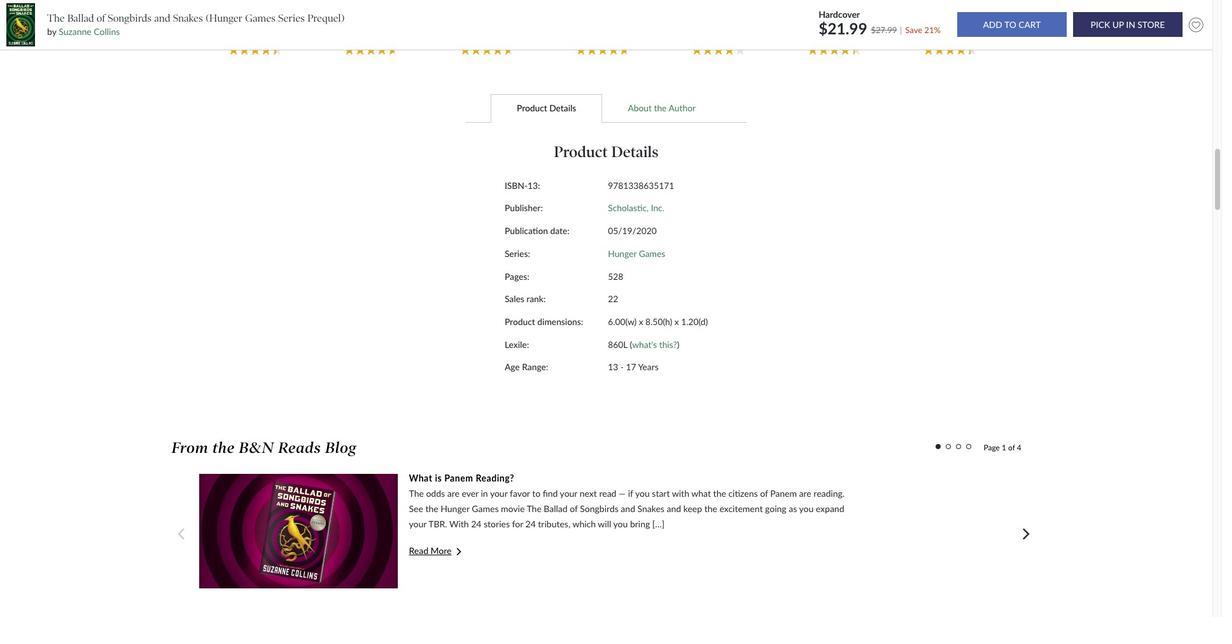 Task type: locate. For each thing, give the bounding box(es) containing it.
the ballad of songbirds and snakes (hunger games series prequel) by suzanne collins
[[47, 12, 345, 37]]

#1)
[[856, 21, 867, 31]]

24 right the 'with'
[[471, 519, 482, 530]]

22
[[608, 294, 619, 305]]

suzanne
[[59, 26, 92, 37], [235, 33, 266, 43], [351, 33, 382, 43], [467, 33, 498, 43]]

the up boxset
[[445, 11, 458, 21]]

0 vertical spatial product
[[517, 103, 547, 114]]

songbirds inside the ballad of songbirds and snakes (hunger games series prequel) by suzanne collins
[[108, 12, 152, 24]]

by down runner
[[921, 33, 930, 43]]

(hunger inside the ballad of songbirds and snakes (hunger games series prequel) by suzanne collins
[[206, 12, 243, 24]]

testing left (the
[[812, 11, 836, 21]]

read more
[[409, 545, 452, 556]]

1 vertical spatial product details
[[554, 142, 659, 161]]

age
[[505, 362, 520, 373]]

the for testing
[[797, 11, 810, 21]]

hunger up boxset
[[460, 11, 486, 21]]

find
[[543, 488, 558, 499]]

stories
[[484, 519, 510, 530]]

0 vertical spatial you
[[636, 488, 650, 499]]

in
[[481, 488, 488, 499]]

your right find
[[560, 488, 578, 499]]

#3) inside mockingjay (hunger games series #3) by suzanne collins
[[264, 21, 275, 31]]

0 horizontal spatial testing
[[812, 11, 836, 21]]

what
[[692, 488, 711, 499]]

1
[[1002, 443, 1007, 453]]

what's
[[632, 339, 657, 350]]

the inside the testing (the testing trilogy series #1) by joelle charbonneau
[[797, 11, 810, 21]]

series down mockingjay
[[242, 21, 262, 31]]

prequel)
[[308, 12, 345, 24]]

series inside the death cure (maze runner series #3) by james dashner
[[950, 21, 971, 31]]

trilogy inside the hunger games trilogy boxset (paperback classic collection)
[[513, 11, 535, 21]]

the inside the hunger games trilogy boxset (paperback classic collection)
[[445, 11, 458, 21]]

(
[[630, 339, 632, 350]]

24 right for
[[526, 519, 536, 530]]

trilogy up classic
[[513, 11, 535, 21]]

0 horizontal spatial and
[[154, 12, 170, 24]]

you right as
[[799, 503, 814, 514]]

1 horizontal spatial snakes
[[638, 503, 665, 514]]

1 horizontal spatial ballad
[[544, 503, 568, 514]]

0 horizontal spatial trilogy
[[513, 11, 535, 21]]

you right if
[[636, 488, 650, 499]]

are left reading.
[[800, 488, 812, 499]]

None submit
[[958, 12, 1067, 37], [1074, 12, 1183, 37], [958, 12, 1067, 37], [1074, 12, 1183, 37]]

8.50(h)
[[646, 316, 673, 327]]

about the author link
[[602, 94, 722, 123]]

and
[[154, 12, 170, 24], [621, 503, 636, 514], [667, 503, 681, 514]]

the right what
[[714, 488, 727, 499]]

1 vertical spatial ballad
[[544, 503, 568, 514]]

$27.99
[[871, 25, 897, 35]]

songbirds inside 'what is panem reading? the odds are ever in your favor to find your next read — if you start with what the citizens of panem are reading. see the hunger games movie the ballad of songbirds and snakes and keep the excitement going as you expand your tbr. with 24 stories for 24 tributes, which will you bring […]'
[[580, 503, 619, 514]]

0 horizontal spatial #3)
[[264, 21, 275, 31]]

1 horizontal spatial x
[[675, 316, 679, 327]]

morgan
[[723, 33, 751, 43]]

inc.
[[651, 203, 665, 214]]

option
[[200, 472, 975, 589]]

1 horizontal spatial details
[[612, 142, 659, 161]]

is
[[435, 473, 442, 484]]

songbirds
[[108, 12, 152, 24], [580, 503, 619, 514]]

1 horizontal spatial trilogy
[[809, 21, 831, 31]]

#3) down (maze
[[973, 21, 984, 31]]

trilogy inside the testing (the testing trilogy series #1) by joelle charbonneau
[[809, 21, 831, 31]]

games inside mockingjay (hunger games series #3) by suzanne collins
[[282, 11, 305, 21]]

suzanne collins link
[[59, 26, 120, 37], [235, 33, 292, 43], [351, 33, 408, 43], [467, 33, 524, 43]]

0 horizontal spatial snakes
[[173, 12, 203, 24]]

page 1 of 4
[[984, 443, 1022, 453]]

snakes inside the ballad of songbirds and snakes (hunger games series prequel) by suzanne collins
[[173, 12, 203, 24]]

the up joelle
[[797, 11, 810, 21]]

2 horizontal spatial (hunger
[[384, 11, 412, 21]]

0 horizontal spatial details
[[550, 103, 576, 114]]

(hunger inside catching fire (hunger games series #2) by suzanne collins
[[384, 11, 412, 21]]

series inside catching fire (hunger games series #2) by suzanne collins
[[370, 21, 391, 31]]

(maze
[[972, 11, 992, 21]]

2 #3) from the left
[[973, 21, 984, 31]]

)
[[677, 339, 680, 350]]

(the
[[838, 11, 853, 21]]

0 vertical spatial snakes
[[173, 12, 203, 24]]

x left "8.50(h)"
[[639, 316, 644, 327]]

the down to
[[527, 503, 542, 514]]

suzanne down mockingjay (hunger games series #3) link
[[235, 33, 266, 43]]

are left ever
[[447, 488, 460, 499]]

(hunger inside mockingjay (hunger games series #3) by suzanne collins
[[253, 11, 280, 21]]

$21.99 $27.99
[[819, 19, 897, 37]]

games inside product details tab panel
[[639, 248, 666, 259]]

0 vertical spatial panem
[[445, 473, 473, 484]]

6.00(w)
[[608, 316, 637, 327]]

the inside the ballad of songbirds and snakes (hunger games series prequel) by suzanne collins
[[47, 12, 65, 24]]

keep
[[684, 503, 702, 514]]

games inside 'what is panem reading? the odds are ever in your favor to find your next read — if you start with what the citizens of panem are reading. see the hunger games movie the ballad of songbirds and snakes and keep the excitement going as you expand your tbr. with 24 stories for 24 tributes, which will you bring […]'
[[472, 503, 499, 514]]

05/19/2020
[[608, 226, 657, 236]]

series down fire
[[370, 21, 391, 31]]

1 #3) from the left
[[264, 21, 275, 31]]

1.20(d)
[[681, 316, 708, 327]]

13
[[608, 362, 619, 373]]

snakes
[[173, 12, 203, 24], [638, 503, 665, 514]]

hunger games
[[608, 248, 666, 259]]

#3) left prequel)
[[264, 21, 275, 31]]

2 horizontal spatial and
[[667, 503, 681, 514]]

tab list containing product details
[[178, 94, 1035, 123]]

0 vertical spatial ballad
[[67, 12, 94, 24]]

1 horizontal spatial your
[[490, 488, 508, 499]]

hunger up 528 at the top of the page
[[608, 248, 637, 259]]

1 horizontal spatial 24
[[526, 519, 536, 530]]

0 vertical spatial hunger
[[460, 11, 486, 21]]

ballad right the ballad of songbirds and snakes (hunger games series prequel) image
[[67, 12, 94, 24]]

testing up #1)
[[855, 11, 879, 21]]

suzanne inside catching fire (hunger games series #2) by suzanne collins
[[351, 33, 382, 43]]

the
[[445, 11, 458, 21], [797, 11, 810, 21], [916, 11, 929, 21], [47, 12, 65, 24], [409, 488, 424, 499], [527, 503, 542, 514]]

joelle
[[807, 33, 828, 43]]

by left joelle
[[797, 33, 805, 43]]

1 horizontal spatial are
[[800, 488, 812, 499]]

0 horizontal spatial x
[[639, 316, 644, 327]]

by right the ballad of songbirds and snakes (hunger games series prequel) image
[[47, 26, 56, 37]]

option containing what is panem reading?
[[200, 472, 975, 589]]

mockingjay
[[212, 11, 251, 21]]

what
[[409, 473, 433, 484]]

ballad up tributes,
[[544, 503, 568, 514]]

series inside the ballad of songbirds and snakes (hunger games series prequel) by suzanne collins
[[278, 12, 305, 24]]

games inside the hunger games trilogy boxset (paperback classic collection)
[[487, 11, 511, 21]]

2 x from the left
[[675, 316, 679, 327]]

trilogy up joelle
[[809, 21, 831, 31]]

the up save 21%
[[916, 11, 929, 21]]

0 vertical spatial details
[[550, 103, 576, 114]]

the ballad of songbirds and snakes (hunger games series prequel) image
[[6, 3, 35, 47]]

series down cure
[[950, 21, 971, 31]]

your right in
[[490, 488, 508, 499]]

tributes,
[[538, 519, 571, 530]]

years
[[638, 362, 659, 373]]

1 vertical spatial you
[[799, 503, 814, 514]]

read more link
[[409, 545, 912, 556]]

publisher:
[[505, 203, 543, 214]]

about
[[628, 103, 652, 114]]

0 horizontal spatial panem
[[445, 473, 473, 484]]

excitement
[[720, 503, 763, 514]]

1 horizontal spatial #3)
[[973, 21, 984, 31]]

charbonneau
[[830, 33, 879, 43]]

hunger
[[460, 11, 486, 21], [608, 248, 637, 259], [441, 503, 470, 514]]

1 vertical spatial details
[[612, 142, 659, 161]]

product details inside "link"
[[517, 103, 576, 114]]

1 vertical spatial snakes
[[638, 503, 665, 514]]

1 horizontal spatial panem
[[771, 488, 797, 499]]

details inside "link"
[[550, 103, 576, 114]]

games inside catching fire (hunger games series #2) by suzanne collins
[[345, 21, 368, 31]]

sales
[[505, 294, 525, 305]]

0 horizontal spatial are
[[447, 488, 460, 499]]

tbr.
[[429, 519, 447, 530]]

trilogy
[[513, 11, 535, 21], [809, 21, 831, 31]]

1 horizontal spatial songbirds
[[580, 503, 619, 514]]

scholastic,
[[608, 203, 649, 214]]

lexile:
[[505, 339, 529, 350]]

0 horizontal spatial songbirds
[[108, 12, 152, 24]]

and inside the ballad of songbirds and snakes (hunger games series prequel) by suzanne collins
[[154, 12, 170, 24]]

product
[[517, 103, 547, 114], [554, 142, 608, 161], [505, 316, 535, 327]]

b&n reads blog
[[239, 439, 357, 457]]

snakes up […]
[[638, 503, 665, 514]]

0 vertical spatial trilogy
[[513, 11, 535, 21]]

from
[[172, 439, 208, 457]]

panem up ever
[[445, 473, 473, 484]]

date:
[[550, 226, 570, 236]]

2 24 from the left
[[526, 519, 536, 530]]

0 horizontal spatial you
[[614, 519, 628, 530]]

series down (the
[[833, 21, 854, 31]]

details inside tab panel
[[612, 142, 659, 161]]

1 vertical spatial trilogy
[[809, 21, 831, 31]]

#3)
[[264, 21, 275, 31], [973, 21, 984, 31]]

runner
[[924, 21, 948, 31]]

-
[[621, 362, 624, 373]]

what is panem reading? image
[[200, 474, 398, 589]]

suzanne right the ballad of songbirds and snakes (hunger games series prequel) image
[[59, 26, 92, 37]]

tab list
[[178, 94, 1035, 123]]

collection)
[[472, 31, 508, 40]]

1 vertical spatial songbirds
[[580, 503, 619, 514]]

by down mockingjay
[[225, 33, 233, 43]]

#2)
[[393, 21, 404, 31]]

panem up going
[[771, 488, 797, 499]]

mockingjay (hunger games series #3) by suzanne collins
[[212, 11, 305, 43]]

2 testing from the left
[[855, 11, 879, 21]]

start
[[652, 488, 670, 499]]

0 horizontal spatial (hunger
[[206, 12, 243, 24]]

the inside the death cure (maze runner series #3) by james dashner
[[916, 11, 929, 21]]

hardcover
[[819, 9, 860, 19]]

suzanne inside mockingjay (hunger games series #3) by suzanne collins
[[235, 33, 266, 43]]

1 vertical spatial product
[[554, 142, 608, 161]]

1 horizontal spatial testing
[[855, 11, 879, 21]]

the up see
[[409, 488, 424, 499]]

product inside "link"
[[517, 103, 547, 114]]

(paperback
[[472, 21, 509, 31]]

860l
[[608, 339, 628, 350]]

0 horizontal spatial 24
[[471, 519, 482, 530]]

0 horizontal spatial ballad
[[67, 12, 94, 24]]

hunger inside the hunger games trilogy boxset (paperback classic collection)
[[460, 11, 486, 21]]

$21.99
[[819, 19, 868, 37]]

0 vertical spatial product details
[[517, 103, 576, 114]]

by
[[47, 26, 56, 37], [225, 33, 233, 43], [341, 33, 349, 43], [457, 33, 465, 43], [574, 33, 583, 43], [693, 33, 702, 43], [797, 33, 805, 43], [921, 33, 930, 43]]

series left prequel)
[[278, 12, 305, 24]]

1 horizontal spatial you
[[636, 488, 650, 499]]

of
[[97, 12, 105, 24], [1009, 443, 1016, 453], [760, 488, 768, 499], [570, 503, 578, 514]]

1 horizontal spatial (hunger
[[253, 11, 280, 21]]

games
[[282, 11, 305, 21], [487, 11, 511, 21], [245, 12, 276, 24], [345, 21, 368, 31], [639, 248, 666, 259], [472, 503, 499, 514]]

your down see
[[409, 519, 427, 530]]

1 vertical spatial hunger
[[608, 248, 637, 259]]

suzanne down catching fire (hunger games series #2) 'link'
[[351, 33, 382, 43]]

snakes left mockingjay
[[173, 12, 203, 24]]

collins inside catching fire (hunger games series #2) by suzanne collins
[[384, 33, 408, 43]]

0 vertical spatial songbirds
[[108, 12, 152, 24]]

with
[[672, 488, 690, 499]]

the right the ballad of songbirds and snakes (hunger games series prequel) image
[[47, 12, 65, 24]]

hunger up the 'with'
[[441, 503, 470, 514]]

you right will
[[614, 519, 628, 530]]

2 vertical spatial hunger
[[441, 503, 470, 514]]

by down catching
[[341, 33, 349, 43]]

ballad inside 'what is panem reading? the odds are ever in your favor to find your next read — if you start with what the citizens of panem are reading. see the hunger games movie the ballad of songbirds and snakes and keep the excitement going as you expand your tbr. with 24 stories for 24 tributes, which will you bring […]'
[[544, 503, 568, 514]]

the right about
[[654, 103, 667, 114]]

x left 1.20(d)
[[675, 316, 679, 327]]

will
[[598, 519, 612, 530]]



Task type: describe. For each thing, give the bounding box(es) containing it.
dashner
[[956, 33, 987, 43]]

1 are from the left
[[447, 488, 460, 499]]

collins inside mockingjay (hunger games series #3) by suzanne collins
[[268, 33, 292, 43]]

james dashner link
[[932, 33, 987, 43]]

by left kass
[[693, 33, 702, 43]]

by marissa meyer
[[574, 33, 638, 43]]

hunger inside 'what is panem reading? the odds are ever in your favor to find your next read — if you start with what the citizens of panem are reading. see the hunger games movie the ballad of songbirds and snakes and keep the excitement going as you expand your tbr. with 24 stories for 24 tributes, which will you bring […]'
[[441, 503, 470, 514]]

for
[[512, 519, 523, 530]]

read
[[600, 488, 617, 499]]

2 horizontal spatial you
[[799, 503, 814, 514]]

marissa
[[585, 33, 613, 43]]

by inside mockingjay (hunger games series #3) by suzanne collins
[[225, 33, 233, 43]]

the for hunger
[[445, 11, 458, 21]]

range:
[[522, 362, 548, 373]]

next
[[580, 488, 597, 499]]

dimensions:
[[538, 316, 583, 327]]

product details link
[[491, 94, 602, 123]]

the for ballad
[[47, 12, 65, 24]]

the for death
[[916, 11, 929, 21]]

which
[[573, 519, 596, 530]]

ever
[[462, 488, 479, 499]]

with
[[450, 519, 469, 530]]

scholastic, inc. link
[[608, 203, 665, 214]]

what is panem reading? the odds are ever in your favor to find your next read — if you start with what the citizens of panem are reading. see the hunger games movie the ballad of songbirds and snakes and keep the excitement going as you expand your tbr. with 24 stories for 24 tributes, which will you bring […]
[[409, 473, 845, 530]]

17
[[626, 362, 636, 373]]

joelle charbonneau link
[[807, 33, 879, 43]]

add to wishlist image
[[1186, 14, 1207, 35]]

ballad inside the ballad of songbirds and snakes (hunger games series prequel) by suzanne collins
[[67, 12, 94, 24]]

marissa meyer link
[[585, 33, 638, 43]]

catching fire (hunger games series #2) by suzanne collins
[[337, 11, 412, 43]]

read
[[409, 545, 429, 556]]

13:
[[528, 180, 540, 191]]

what is panem reading? link
[[409, 472, 515, 485]]

hunger inside product details tab panel
[[608, 248, 637, 259]]

2 vertical spatial you
[[614, 519, 628, 530]]

mockingjay (hunger games series #3) link
[[211, 11, 306, 31]]

as
[[789, 503, 797, 514]]

isbn-
[[505, 180, 528, 191]]

about the author
[[628, 103, 696, 114]]

favor
[[510, 488, 530, 499]]

collins inside the ballad of songbirds and snakes (hunger games series prequel) by suzanne collins
[[94, 26, 120, 37]]

product details tab panel
[[384, 123, 829, 404]]

13 - 17 years
[[608, 362, 659, 373]]

reading?
[[476, 473, 515, 484]]

scholastic, inc.
[[608, 203, 665, 214]]

by inside the testing (the testing trilogy series #1) by joelle charbonneau
[[797, 33, 805, 43]]

528
[[608, 271, 624, 282]]

by down boxset
[[457, 33, 465, 43]]

by left the marissa
[[574, 33, 583, 43]]

reading.
[[814, 488, 845, 499]]

2 horizontal spatial your
[[560, 488, 578, 499]]

publication
[[505, 226, 548, 236]]

1 horizontal spatial and
[[621, 503, 636, 514]]

bring
[[630, 519, 650, 530]]

hunger games link
[[608, 248, 666, 259]]

catching fire (hunger games series #2) link
[[327, 11, 422, 31]]

age range:
[[505, 362, 548, 373]]

1 x from the left
[[639, 316, 644, 327]]

the down 'odds'
[[426, 503, 439, 514]]

[…]
[[653, 519, 665, 530]]

this?
[[660, 339, 677, 350]]

series:
[[505, 248, 530, 259]]

2 are from the left
[[800, 488, 812, 499]]

kass
[[704, 33, 721, 43]]

product dimensions:
[[505, 316, 583, 327]]

movie
[[501, 503, 525, 514]]

classic
[[511, 21, 534, 31]]

author
[[669, 103, 696, 114]]

rank:
[[527, 294, 546, 305]]

2 vertical spatial product
[[505, 316, 535, 327]]

sales rank:
[[505, 294, 546, 305]]

snakes inside 'what is panem reading? the odds are ever in your favor to find your next read — if you start with what the citizens of panem are reading. see the hunger games movie the ballad of songbirds and snakes and keep the excitement going as you expand your tbr. with 24 stories for 24 tributes, which will you bring […]'
[[638, 503, 665, 514]]

catching
[[337, 11, 367, 21]]

by inside catching fire (hunger games series #2) by suzanne collins
[[341, 33, 349, 43]]

1 24 from the left
[[471, 519, 482, 530]]

the right from
[[213, 439, 235, 457]]

1 vertical spatial panem
[[771, 488, 797, 499]]

of inside the ballad of songbirds and snakes (hunger games series prequel) by suzanne collins
[[97, 12, 105, 24]]

page
[[984, 443, 1000, 453]]

series inside the testing (the testing trilogy series #1) by joelle charbonneau
[[833, 21, 854, 31]]

product details inside tab panel
[[554, 142, 659, 161]]

1 testing from the left
[[812, 11, 836, 21]]

meyer
[[615, 33, 638, 43]]

#3) inside the death cure (maze runner series #3) by james dashner
[[973, 21, 984, 31]]

the testing (the testing trilogy series #1) by joelle charbonneau
[[797, 11, 879, 43]]

odds
[[426, 488, 445, 499]]

citizens
[[729, 488, 758, 499]]

suzanne down the '(paperback'
[[467, 33, 498, 43]]

the down what
[[705, 503, 718, 514]]

the testing (the testing trilogy series #1) link
[[791, 11, 885, 31]]

by kass morgan
[[693, 33, 751, 43]]

—
[[619, 488, 626, 499]]

cure
[[953, 11, 970, 21]]

by inside the death cure (maze runner series #3) by james dashner
[[921, 33, 930, 43]]

the death cure (maze runner series #3) link
[[907, 11, 1001, 31]]

isbn-13:
[[505, 180, 540, 191]]

save 21%
[[906, 25, 941, 35]]

the hunger games trilogy boxset (paperback classic collection)
[[445, 11, 535, 40]]

boxset
[[446, 21, 470, 31]]

series inside mockingjay (hunger games series #3) by suzanne collins
[[242, 21, 262, 31]]

by inside the ballad of songbirds and snakes (hunger games series prequel) by suzanne collins
[[47, 26, 56, 37]]

if
[[628, 488, 633, 499]]

games inside the ballad of songbirds and snakes (hunger games series prequel) by suzanne collins
[[245, 12, 276, 24]]

james
[[932, 33, 954, 43]]

suzanne inside the ballad of songbirds and snakes (hunger games series prequel) by suzanne collins
[[59, 26, 92, 37]]

kass morgan link
[[704, 33, 751, 43]]

0 horizontal spatial your
[[409, 519, 427, 530]]

going
[[765, 503, 787, 514]]



Task type: vqa. For each thing, say whether or not it's contained in the screenshot.


